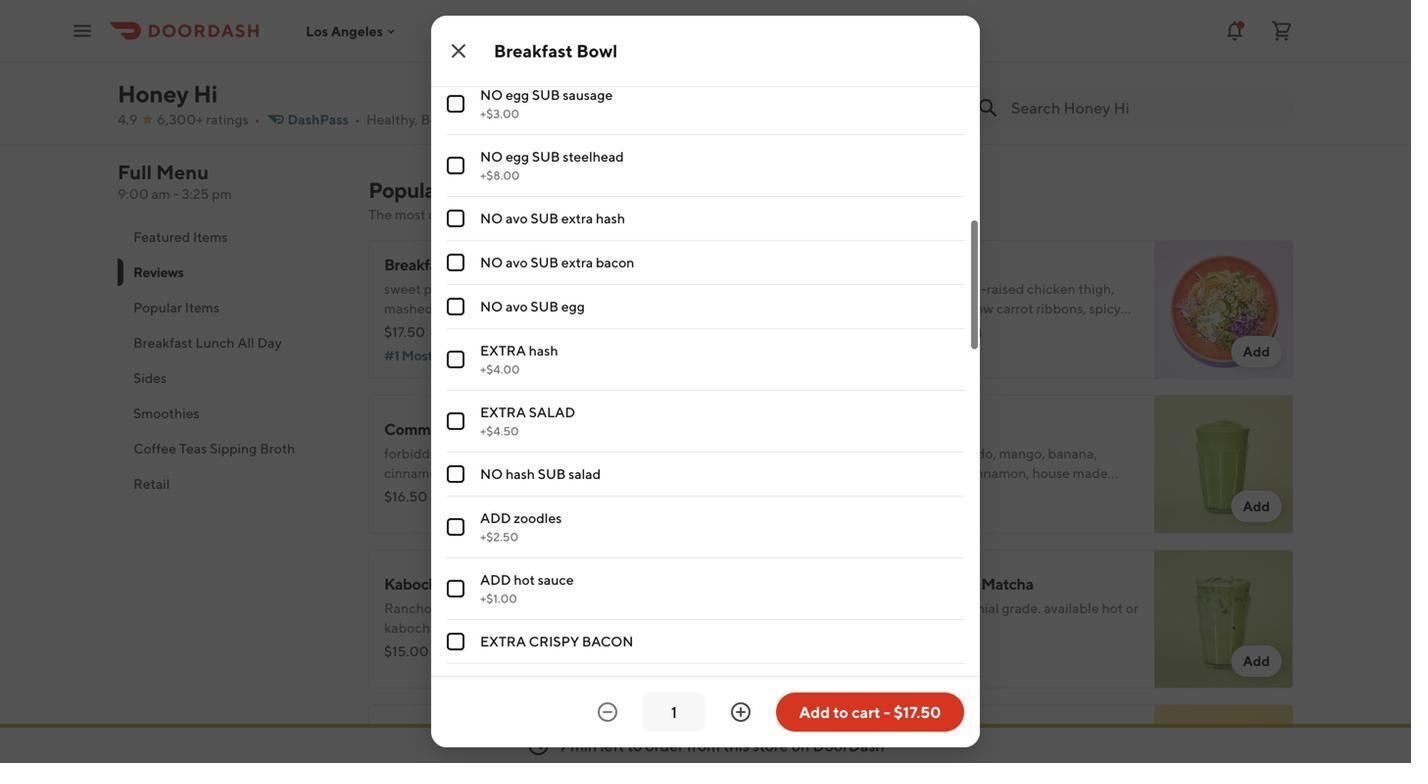 Task type: locate. For each thing, give the bounding box(es) containing it.
0 vertical spatial store
[[711, 206, 743, 222]]

•
[[932, 54, 937, 68], [1230, 54, 1235, 68], [254, 111, 260, 127], [355, 111, 360, 127], [466, 111, 472, 127], [429, 324, 435, 340], [900, 324, 905, 340]]

breakfast inside the breakfast bowl sweet potato hash, poached farm egg, mashed avocado, heritage bacon, farmer's market greens, herbs, sumac, smoked paprika
[[384, 255, 450, 274]]

& right almond
[[968, 485, 976, 501]]

1 horizontal spatial doordash
[[939, 54, 993, 68]]

house up seed
[[1032, 465, 1070, 481]]

doordash for devon p
[[939, 54, 993, 68]]

hash for no hash sub salad
[[506, 466, 535, 482]]

#1
[[384, 347, 399, 364]]

0 horizontal spatial store
[[711, 206, 743, 222]]

items for featured items
[[193, 229, 228, 245]]

0 horizontal spatial made
[[425, 639, 460, 656]]

extra up no avo sub extra bacon
[[561, 210, 593, 226]]

am
[[151, 186, 170, 202]]

1 horizontal spatial hot
[[1102, 600, 1123, 616]]

$17.50 inside button
[[894, 703, 941, 722]]

1 vertical spatial avo
[[506, 254, 528, 270]]

0 horizontal spatial avocado,
[[436, 300, 492, 317]]

$15.00 down kabocha
[[384, 643, 429, 660]]

$17.50 for sweet potato hash, poached farm egg, mashed avocado, heritage bacon, farmer's market greens, herbs, sumac, smoked paprika
[[384, 324, 425, 340]]

store right dishes
[[711, 206, 743, 222]]

1 horizontal spatial -
[[607, 659, 613, 675]]

mango,
[[999, 445, 1045, 462]]

$17.50 • down "mashed"
[[384, 324, 435, 340]]

breakfast for breakfast bowl sweet potato hash, poached farm egg, mashed avocado, heritage bacon, farmer's market greens, herbs, sumac, smoked paprika
[[384, 255, 450, 274]]

items down pm
[[193, 229, 228, 245]]

0 horizontal spatial $15.00
[[384, 643, 429, 660]]

sub inside no egg sub sausage +$3.00
[[532, 87, 560, 103]]

0 horizontal spatial order
[[995, 54, 1028, 68]]

breakfast inside 'dialog'
[[494, 40, 573, 61]]

1 vertical spatial -
[[607, 659, 613, 675]]

1 horizontal spatial from
[[687, 736, 720, 755]]

extra for extra hash
[[480, 343, 526, 359]]

0 horizontal spatial hot
[[514, 572, 535, 588]]

- left vgo
[[607, 659, 613, 675]]

liked
[[435, 347, 469, 364]]

ginger
[[1031, 320, 1071, 336]]

6 no from the top
[[480, 466, 503, 482]]

eggs & toast image
[[684, 705, 823, 763]]

market
[[384, 320, 428, 336]]

egg up +$3.00
[[506, 87, 529, 103]]

0 vertical spatial hash
[[596, 210, 625, 226]]

3 avo from the top
[[506, 298, 528, 315]]

commonly
[[429, 206, 494, 222]]

0 items, open order cart image
[[1270, 19, 1294, 43]]

5 no from the top
[[480, 298, 503, 315]]

0 horizontal spatial 4.9
[[118, 111, 138, 127]]

add inside breakfast bowl 'dialog'
[[799, 703, 830, 722]]

teas
[[179, 441, 207, 457]]

0 vertical spatial breakfast
[[494, 40, 573, 61]]

breakfast inside button
[[133, 335, 193, 351]]

sub for +$8.00
[[532, 148, 560, 165]]

0 vertical spatial this
[[686, 206, 709, 222]]

farm right up
[[549, 659, 578, 675]]

egg inside no egg sub sausage +$3.00
[[506, 87, 529, 103]]

0 vertical spatial avo
[[506, 210, 528, 226]]

None checkbox
[[447, 33, 465, 51], [447, 157, 465, 174], [447, 351, 465, 368], [447, 33, 465, 51], [447, 157, 465, 174], [447, 351, 465, 368]]

2 vertical spatial extra
[[480, 634, 526, 650]]

and right items
[[585, 206, 609, 222]]

egg up smoked
[[561, 298, 585, 315]]

farm up the bacon,
[[561, 281, 589, 297]]

rachel m
[[532, 16, 597, 35]]

sage
[[440, 620, 469, 636]]

1 extra from the top
[[480, 343, 526, 359]]

2 no from the top
[[480, 148, 503, 165]]

items for popular items
[[185, 299, 219, 316]]

breakfast bowl image
[[684, 240, 823, 379]]

kabocha spiced buckwheat pancakes button
[[487, 113, 765, 152]]

0 horizontal spatial breakfast
[[133, 335, 193, 351]]

0 horizontal spatial from
[[654, 206, 683, 222]]

sub left the salad
[[538, 466, 566, 482]]

1 horizontal spatial made
[[1073, 465, 1108, 481]]

kale, spinach, avocado, mango, banana, chlorophyll, mint, cinnamon, house made california almond & pumpkin seed milk
[[855, 445, 1108, 501]]

0 horizontal spatial house
[[384, 639, 422, 656]]

$17.50 down "mashed"
[[384, 324, 425, 340]]

farmer's
[[594, 300, 645, 317]]

eggs & toast
[[384, 730, 471, 748]]

Current quantity is 1 number field
[[655, 702, 694, 723]]

0 vertical spatial $15.00
[[855, 489, 899, 505]]

no up +$3.00
[[480, 87, 503, 103]]

1 horizontal spatial breakfast
[[384, 255, 450, 274]]

1 horizontal spatial and
[[904, 600, 927, 616]]

0 vertical spatial add
[[480, 510, 511, 526]]

pancakes
[[487, 134, 561, 150]]

1 add from the top
[[480, 510, 511, 526]]

1 horizontal spatial avocado,
[[940, 445, 997, 462]]

1 vertical spatial +$1.00
[[480, 592, 517, 606]]

spinach,
[[886, 445, 938, 462]]

add button for kale, spinach, avocado, mango, banana, chlorophyll, mint, cinnamon, house made california almond & pumpkin seed milk
[[1231, 491, 1282, 522]]

1 extra from the top
[[561, 210, 593, 226]]

the
[[368, 206, 392, 222]]

menu
[[156, 161, 209, 184]]

4.9 down honey
[[118, 111, 138, 127]]

2 vertical spatial -
[[884, 703, 891, 722]]

1 vertical spatial farm
[[549, 659, 578, 675]]

avocado,
[[436, 300, 492, 317], [940, 445, 997, 462]]

avo down poached
[[506, 298, 528, 315]]

day
[[257, 335, 282, 351]]

add inside add zoodles +$2.50
[[480, 510, 511, 526]]

no hash sub salad
[[480, 466, 601, 482]]

made up with
[[425, 639, 460, 656]]

organic japanese matcha organic and ceremonial grade. available hot or iced.
[[855, 575, 1139, 636]]

breakfast up sweet
[[384, 255, 450, 274]]

2 avo from the top
[[506, 254, 528, 270]]

0 horizontal spatial popular
[[133, 299, 182, 316]]

EXTRA CRISPY BACON checkbox
[[447, 633, 465, 651]]

0 horizontal spatial -
[[173, 186, 179, 202]]

1 vertical spatial to
[[628, 736, 642, 755]]

bowl
[[653, 75, 695, 91]]

avo for no avo sub extra bacon
[[506, 254, 528, 270]]

1 no from the top
[[480, 87, 503, 103]]

avocado, up mint,
[[940, 445, 997, 462]]

bowl up hash,
[[453, 255, 488, 274]]

sub down kabocha
[[532, 148, 560, 165]]

0 vertical spatial bowl
[[576, 40, 618, 61]]

1 vertical spatial add
[[480, 572, 511, 588]]

0 horizontal spatial $17.50 •
[[384, 324, 435, 340]]

hash up "bacon"
[[596, 210, 625, 226]]

no right no avo sub extra hash option
[[480, 210, 503, 226]]

1 vertical spatial popular
[[133, 299, 182, 316]]

0 vertical spatial farm
[[561, 281, 589, 297]]

of 5 stars
[[395, 97, 441, 111]]

• doordash order for devon p
[[932, 54, 1028, 68]]

1 horizontal spatial house
[[1032, 465, 1070, 481]]

lunch
[[195, 335, 235, 351]]

hash inside extra hash +$4.00
[[529, 343, 558, 359]]

2 $17.50 • from the left
[[855, 324, 905, 340]]

chlorophyll,
[[855, 465, 928, 481]]

salad
[[569, 466, 601, 482]]

extra up +$4.50
[[480, 404, 526, 420]]

farm
[[561, 281, 589, 297], [549, 659, 578, 675]]

decrease quantity by 1 image
[[596, 701, 619, 724]]

1 vertical spatial 4.9
[[118, 111, 138, 127]]

0 vertical spatial to
[[833, 703, 849, 722]]

add for rancho gordo royal corona beans in kabocha sage broth, leek & garlic confit chard, house made tomatillo zhoug, cilantro oil topped with sunny side up farm egg - vgo
[[773, 653, 800, 669]]

bowl inside the breakfast bowl sweet potato hash, poached farm egg, mashed avocado, heritage bacon, farmer's market greens, herbs, sumac, smoked paprika
[[453, 255, 488, 274]]

0 vertical spatial extra
[[561, 210, 593, 226]]

1 vertical spatial bowl
[[453, 255, 488, 274]]

coffee teas sipping broth
[[133, 441, 295, 457]]

1 • doordash order from the left
[[932, 54, 1028, 68]]

hash up zoodles
[[506, 466, 535, 482]]

no down hash,
[[480, 298, 503, 315]]

2 vertical spatial avo
[[506, 298, 528, 315]]

egg down cilantro on the bottom left of the page
[[580, 659, 604, 675]]

+$4.00
[[480, 363, 520, 376]]

popular for popular items the most commonly ordered items and dishes from this store
[[368, 177, 443, 203]]

1 $17.50 • from the left
[[384, 324, 435, 340]]

1 vertical spatial extra
[[561, 254, 593, 270]]

this down increase quantity by 1 image
[[723, 736, 749, 755]]

0 vertical spatial popular
[[368, 177, 443, 203]]

NO avo SUB extra hash checkbox
[[447, 210, 465, 227]]

retail button
[[118, 466, 345, 502]]

farm inside the breakfast bowl sweet potato hash, poached farm egg, mashed avocado, heritage bacon, farmer's market greens, herbs, sumac, smoked paprika
[[561, 281, 589, 297]]

2 extra from the top
[[561, 254, 593, 270]]

1 vertical spatial extra
[[480, 404, 526, 420]]

1 vertical spatial breakfast
[[384, 255, 450, 274]]

add inside add hot sauce +$1.00
[[480, 572, 511, 588]]

0 vertical spatial extra
[[480, 343, 526, 359]]

extra up side
[[480, 634, 526, 650]]

avo up poached
[[506, 254, 528, 270]]

popular inside popular items the most commonly ordered items and dishes from this store
[[368, 177, 443, 203]]

add up royal
[[480, 572, 511, 588]]

hot
[[514, 572, 535, 588], [1102, 600, 1123, 616]]

+$1.00 inside add hot sauce +$1.00
[[480, 592, 517, 606]]

breakfast lunch all day button
[[118, 325, 345, 361]]

$17.50 up brew
[[894, 703, 941, 722]]

sub up no avo sub extra bacon
[[531, 210, 559, 226]]

breakfast up the sides
[[133, 335, 193, 351]]

kabocha beans & greens image
[[684, 550, 823, 689]]

2 horizontal spatial breakfast
[[494, 40, 573, 61]]

sub for +$3.00
[[532, 87, 560, 103]]

0 vertical spatial avocado,
[[436, 300, 492, 317]]

- right cart
[[884, 703, 891, 722]]

$17.50 • for jasmine rice, pasture-raised chicken thigh, cabbage slaw, rainbow carrot ribbons, spicy cucumbers, daikon, cilantro, ginger chickpea miso dressing, togarashi spiced almonds
[[855, 324, 905, 340]]

1 horizontal spatial • doordash order
[[1230, 54, 1326, 68]]

no inside no egg sub sausage +$3.00
[[480, 87, 503, 103]]

sipping
[[210, 441, 257, 457]]

sub up kabocha
[[532, 87, 560, 103]]

popular up most
[[368, 177, 443, 203]]

add button for rancho gordo royal corona beans in kabocha sage broth, leek & garlic confit chard, house made tomatillo zhoug, cilantro oil topped with sunny side up farm egg - vgo
[[761, 646, 811, 677]]

1 vertical spatial items
[[193, 229, 228, 245]]

from right order
[[687, 736, 720, 755]]

4.9
[[404, 36, 432, 59], [118, 111, 138, 127]]

4 no from the top
[[480, 254, 503, 270]]

2 +$1.00 from the top
[[480, 592, 517, 606]]

hot left the 'or'
[[1102, 600, 1123, 616]]

hash down "sumac,"
[[529, 343, 558, 359]]

1 avo from the top
[[506, 210, 528, 226]]

broth,
[[472, 620, 509, 636]]

kabocha
[[384, 620, 437, 636]]

bowl inside 'dialog'
[[576, 40, 618, 61]]

1 vertical spatial avocado,
[[940, 445, 997, 462]]

1 vertical spatial house
[[384, 639, 422, 656]]

jasmine
[[855, 281, 902, 297]]

1 horizontal spatial to
[[833, 703, 849, 722]]

$15.00
[[855, 489, 899, 505], [384, 643, 429, 660]]

house inside kale, spinach, avocado, mango, banana, chlorophyll, mint, cinnamon, house made california almond & pumpkin seed milk
[[1032, 465, 1070, 481]]

made inside kale, spinach, avocado, mango, banana, chlorophyll, mint, cinnamon, house made california almond & pumpkin seed milk
[[1073, 465, 1108, 481]]

pumpkin
[[979, 485, 1034, 501]]

items up breakfast lunch all day
[[185, 299, 219, 316]]

0 vertical spatial house
[[1032, 465, 1070, 481]]

organic japanese matcha image
[[1154, 550, 1294, 689]]

0 horizontal spatial • doordash order
[[932, 54, 1028, 68]]

breakfast up sandwich
[[572, 75, 651, 91]]

all
[[237, 335, 255, 351]]

and right organic
[[904, 600, 927, 616]]

no for no avo sub extra bacon
[[480, 254, 503, 270]]

hot inside organic japanese matcha organic and ceremonial grade. available hot or iced.
[[1102, 600, 1123, 616]]

popular inside popular items button
[[133, 299, 182, 316]]

0 vertical spatial made
[[1073, 465, 1108, 481]]

chard,
[[629, 620, 668, 636]]

items for popular items the most commonly ordered items and dishes from this store
[[447, 177, 500, 203]]

egg up +$8.00
[[506, 148, 529, 165]]

$17.50
[[384, 324, 425, 340], [855, 324, 896, 340], [894, 703, 941, 722]]

0 vertical spatial -
[[173, 186, 179, 202]]

1 vertical spatial $15.00
[[384, 643, 429, 660]]

with
[[432, 659, 460, 675]]

store left on
[[753, 736, 788, 755]]

chickpea
[[1074, 320, 1130, 336]]

made up milk
[[1073, 465, 1108, 481]]

mint,
[[931, 465, 962, 481]]

3 no from the top
[[480, 210, 503, 226]]

items inside popular items the most commonly ordered items and dishes from this store
[[447, 177, 500, 203]]

None checkbox
[[447, 95, 465, 113], [447, 413, 465, 430], [447, 518, 465, 536], [447, 580, 465, 598], [447, 95, 465, 113], [447, 413, 465, 430], [447, 518, 465, 536], [447, 580, 465, 598]]

1 +$1.00 from the top
[[480, 45, 517, 59]]

2 vertical spatial items
[[185, 299, 219, 316]]

$17.50 for jasmine rice, pasture-raised chicken thigh, cabbage slaw, rainbow carrot ribbons, spicy cucumbers, daikon, cilantro, ginger chickpea miso dressing, togarashi spiced almonds
[[855, 324, 896, 340]]

to right "left" on the left of page
[[628, 736, 642, 755]]

no inside no egg sub steelhead +$8.00
[[480, 148, 503, 165]]

of
[[395, 97, 405, 111]]

1 vertical spatial store
[[753, 736, 788, 755]]

breakfast bowl dialog
[[431, 12, 980, 748]]

bowl right community
[[469, 420, 504, 439]]

popular down reviews
[[133, 299, 182, 316]]

avo down +$8.00
[[506, 210, 528, 226]]

extra up +$4.00
[[480, 343, 526, 359]]

breakfast sandwich button
[[487, 93, 645, 113]]

reviews
[[133, 264, 184, 280]]

herbs,
[[479, 320, 517, 336]]

1 horizontal spatial $17.50 •
[[855, 324, 905, 340]]

0 vertical spatial breakfast
[[572, 75, 651, 91]]

0 horizontal spatial and
[[585, 206, 609, 222]]

extra
[[480, 343, 526, 359], [480, 404, 526, 420], [480, 634, 526, 650]]

- inside add to cart - $17.50 button
[[884, 703, 891, 722]]

ceremonial
[[930, 600, 999, 616]]

1 horizontal spatial popular
[[368, 177, 443, 203]]

0 vertical spatial from
[[654, 206, 683, 222]]

no right no hash sub salad checkbox
[[480, 466, 503, 482]]

1 vertical spatial hot
[[1102, 600, 1123, 616]]

+$1.00 down r
[[480, 45, 517, 59]]

0 horizontal spatial breakfast
[[487, 95, 566, 111]]

community
[[384, 420, 466, 439]]

extra left "bacon"
[[561, 254, 593, 270]]

from right dishes
[[654, 206, 683, 222]]

1 vertical spatial hash
[[529, 343, 558, 359]]

1 horizontal spatial order
[[1294, 54, 1326, 68]]

cilantro,
[[978, 320, 1028, 336]]

$17.50 down cabbage
[[855, 324, 896, 340]]

0 horizontal spatial this
[[686, 206, 709, 222]]

cold brew image
[[1154, 705, 1294, 763]]

made inside kabocha beans & greens rancho gordo royal corona beans in kabocha sage broth, leek & garlic confit chard, house made tomatillo zhoug, cilantro oil topped with sunny side up farm egg - vgo
[[425, 639, 460, 656]]

greens,
[[431, 320, 476, 336]]

extra inside extra salad +$4.50
[[480, 404, 526, 420]]

breakfast down rachel
[[494, 40, 573, 61]]

9:00
[[118, 186, 149, 202]]

0 vertical spatial and
[[585, 206, 609, 222]]

store inside popular items the most commonly ordered items and dishes from this store
[[711, 206, 743, 222]]

avocado, inside the breakfast bowl sweet potato hash, poached farm egg, mashed avocado, heritage bacon, farmer's market greens, herbs, sumac, smoked paprika
[[436, 300, 492, 317]]

house up topped
[[384, 639, 422, 656]]

2 order from the left
[[1294, 54, 1326, 68]]

1 order from the left
[[995, 54, 1028, 68]]

$17.50 •
[[384, 324, 435, 340], [855, 324, 905, 340]]

no up +$8.00
[[480, 148, 503, 165]]

1 horizontal spatial $15.00
[[855, 489, 899, 505]]

2 add from the top
[[480, 572, 511, 588]]

thigh,
[[1079, 281, 1115, 297]]

this inside popular items the most commonly ordered items and dishes from this store
[[686, 206, 709, 222]]

matcha
[[981, 575, 1034, 593]]

breakfast bowl sweet potato hash, poached farm egg, mashed avocado, heritage bacon, farmer's market greens, herbs, sumac, smoked paprika
[[384, 255, 664, 336]]

0 vertical spatial +$1.00
[[480, 45, 517, 59]]

to left cart
[[833, 703, 849, 722]]

no for no avo sub egg
[[480, 298, 503, 315]]

min
[[571, 736, 597, 755]]

order
[[995, 54, 1028, 68], [1294, 54, 1326, 68]]

bowl for breakfast bowl
[[576, 40, 618, 61]]

order
[[645, 736, 684, 755]]

miso
[[855, 340, 884, 356]]

iced.
[[855, 620, 884, 636]]

dishes
[[612, 206, 651, 222]]

+$1.00 up broth,
[[480, 592, 517, 606]]

$15.00 down chlorophyll,
[[855, 489, 899, 505]]

breakfast
[[494, 40, 573, 61], [384, 255, 450, 274], [133, 335, 193, 351]]

add up +$2.50
[[480, 510, 511, 526]]

1 vertical spatial this
[[723, 736, 749, 755]]

los angeles
[[306, 23, 383, 39]]

add for kale, spinach, avocado, mango, banana, chlorophyll, mint, cinnamon, house made california almond & pumpkin seed milk
[[1243, 498, 1270, 515]]

no for no egg sub steelhead +$8.00
[[480, 148, 503, 165]]

- inside kabocha beans & greens rancho gordo royal corona beans in kabocha sage broth, leek & garlic confit chard, house made tomatillo zhoug, cilantro oil topped with sunny side up farm egg - vgo
[[607, 659, 613, 675]]

4.9 left close breakfast bowl icon
[[404, 36, 432, 59]]

0 vertical spatial hot
[[514, 572, 535, 588]]

- right "am"
[[173, 186, 179, 202]]

0 vertical spatial 4.9
[[404, 36, 432, 59]]

extra inside extra hash +$4.00
[[480, 343, 526, 359]]

2 horizontal spatial -
[[884, 703, 891, 722]]

hot left sauce on the bottom
[[514, 572, 535, 588]]

gordo
[[435, 600, 475, 616]]

1 horizontal spatial store
[[753, 736, 788, 755]]

bowl for community bowl
[[469, 420, 504, 439]]

1 vertical spatial made
[[425, 639, 460, 656]]

potato
[[424, 281, 465, 297]]

& inside kale, spinach, avocado, mango, banana, chlorophyll, mint, cinnamon, house made california almond & pumpkin seed milk
[[968, 485, 976, 501]]

1 vertical spatial from
[[687, 736, 720, 755]]

items up commonly
[[447, 177, 500, 203]]

to inside button
[[833, 703, 849, 722]]

no up hash,
[[480, 254, 503, 270]]

bowl
[[576, 40, 618, 61], [453, 255, 488, 274], [469, 420, 504, 439]]

2 vertical spatial hash
[[506, 466, 535, 482]]

2 extra from the top
[[480, 404, 526, 420]]

cinnamon,
[[965, 465, 1030, 481]]

bowl down m at the left top of the page
[[576, 40, 618, 61]]

2 horizontal spatial doordash
[[1238, 54, 1292, 68]]

$17.50 • down cabbage
[[855, 324, 905, 340]]

breakfast up kabocha
[[487, 95, 566, 111]]

this right dishes
[[686, 206, 709, 222]]

close breakfast bowl image
[[447, 39, 470, 63]]

kabocha
[[384, 575, 446, 593]]

0 vertical spatial items
[[447, 177, 500, 203]]

2 vertical spatial bowl
[[469, 420, 504, 439]]

1 vertical spatial and
[[904, 600, 927, 616]]

sub up poached
[[531, 254, 559, 270]]

2 vertical spatial breakfast
[[133, 335, 193, 351]]

available
[[1044, 600, 1099, 616]]

avocado, up greens,
[[436, 300, 492, 317]]

almonds
[[1049, 340, 1101, 356]]

seed
[[1037, 485, 1067, 501]]

sub inside no egg sub steelhead +$8.00
[[532, 148, 560, 165]]

doordash for 1/13/23
[[1238, 54, 1292, 68]]

2 • doordash order from the left
[[1230, 54, 1326, 68]]

92% (14)
[[456, 324, 509, 340]]



Task type: describe. For each thing, give the bounding box(es) containing it.
in
[[605, 600, 616, 616]]

organic
[[855, 600, 901, 616]]

p
[[890, 16, 900, 35]]

order for devon p
[[995, 54, 1028, 68]]

sub for bacon
[[531, 254, 559, 270]]

beans
[[448, 575, 491, 593]]

vgo
[[615, 659, 638, 675]]

100%
[[927, 324, 962, 340]]

from inside popular items the most commonly ordered items and dishes from this store
[[654, 206, 683, 222]]

extra for bacon
[[561, 254, 593, 270]]

no for no hash sub salad
[[480, 466, 503, 482]]

add button for jasmine rice, pasture-raised chicken thigh, cabbage slaw, rainbow carrot ribbons, spicy cucumbers, daikon, cilantro, ginger chickpea miso dressing, togarashi spiced almonds
[[1231, 336, 1282, 368]]

sausage
[[563, 87, 613, 103]]

grade.
[[1002, 600, 1041, 616]]

$17.50 • for sweet potato hash, poached farm egg, mashed avocado, heritage bacon, farmer's market greens, herbs, sumac, smoked paprika
[[384, 324, 435, 340]]

6,300+
[[157, 111, 203, 127]]

smoothies button
[[118, 396, 345, 431]]

1 horizontal spatial breakfast
[[572, 75, 651, 91]]

extra crispy bacon
[[480, 634, 633, 650]]

toast
[[434, 730, 471, 748]]

honey hi
[[118, 80, 218, 108]]

NO avo SUB extra bacon checkbox
[[447, 254, 465, 271]]

order for 1/13/23
[[1294, 54, 1326, 68]]

on
[[792, 736, 810, 755]]

add for add hot sauce
[[480, 572, 511, 588]]

zhoug,
[[521, 639, 563, 656]]

$15.00 for rancho gordo royal corona beans in kabocha sage broth, leek & garlic confit chard, house made tomatillo zhoug, cilantro oil topped with sunny side up farm egg - vgo
[[384, 643, 429, 660]]

egg inside no egg sub steelhead +$8.00
[[506, 148, 529, 165]]

angeles
[[331, 23, 383, 39]]

community bowl
[[384, 420, 504, 439]]

& up royal
[[494, 575, 503, 593]]

+$3.00
[[480, 107, 519, 121]]

salad
[[529, 404, 575, 420]]

california
[[855, 485, 915, 501]]

hash,
[[468, 281, 501, 297]]

5
[[408, 97, 415, 111]]

dashpass
[[288, 111, 349, 127]]

no fomo image
[[1154, 395, 1294, 534]]

- inside full menu 9:00 am - 3:25 pm
[[173, 186, 179, 202]]

avo for no avo sub extra hash
[[506, 210, 528, 226]]

NO avo SUB egg checkbox
[[447, 298, 465, 316]]

increase quantity by 1 image
[[729, 701, 753, 724]]

ratings
[[206, 111, 249, 127]]

• doordash order for 1/13/23
[[1230, 54, 1326, 68]]

japanese
[[913, 575, 978, 593]]

extra for extra salad
[[480, 404, 526, 420]]

popular items the most commonly ordered items and dishes from this store
[[368, 177, 743, 222]]

carrot
[[997, 300, 1034, 317]]

smoothies
[[133, 405, 199, 421]]

breakfast for breakfast bowl
[[494, 40, 573, 61]]

daikon,
[[930, 320, 975, 336]]

(8)
[[965, 324, 983, 340]]

leek
[[512, 620, 538, 636]]

popular for popular items
[[133, 299, 182, 316]]

add button for organic and ceremonial grade. available hot or iced.
[[1231, 646, 1282, 677]]

3 extra from the top
[[480, 634, 526, 650]]

farm inside kabocha beans & greens rancho gordo royal corona beans in kabocha sage broth, leek & garlic confit chard, house made tomatillo zhoug, cilantro oil topped with sunny side up farm egg - vgo
[[549, 659, 578, 675]]

breakfast for breakfast lunch all day
[[133, 335, 193, 351]]

1 horizontal spatial 4.9
[[404, 36, 432, 59]]

bowls
[[421, 111, 458, 127]]

sauce
[[538, 572, 574, 588]]

no egg sub steelhead +$8.00
[[480, 148, 624, 182]]

miso bowl image
[[1154, 240, 1294, 379]]

healthy, bowls • 1.8 mi
[[366, 111, 514, 127]]

most
[[402, 347, 433, 364]]

+$2.50
[[480, 530, 518, 544]]

crispy
[[529, 634, 579, 650]]

bowl for breakfast bowl sweet potato hash, poached farm egg, mashed avocado, heritage bacon, farmer's market greens, herbs, sumac, smoked paprika
[[453, 255, 488, 274]]

NO hash SUB salad checkbox
[[447, 466, 465, 483]]

& up zhoug,
[[541, 620, 550, 636]]

no for no egg sub sausage +$3.00
[[480, 87, 503, 103]]

9
[[558, 736, 567, 755]]

no avo sub extra hash
[[480, 210, 625, 226]]

rice,
[[905, 281, 931, 297]]

dressing,
[[886, 340, 942, 356]]

0 horizontal spatial to
[[628, 736, 642, 755]]

hash for extra hash +$4.00
[[529, 343, 558, 359]]

kale,
[[855, 445, 884, 462]]

kabocha beans & greens rancho gordo royal corona beans in kabocha sage broth, leek & garlic confit chard, house made tomatillo zhoug, cilantro oil topped with sunny side up farm egg - vgo
[[384, 575, 668, 675]]

Item Search search field
[[1011, 97, 1278, 119]]

6,300+ ratings •
[[157, 111, 260, 127]]

avocado, inside kale, spinach, avocado, mango, banana, chlorophyll, mint, cinnamon, house made california almond & pumpkin seed milk
[[940, 445, 997, 462]]

breakfast bowl button
[[572, 74, 695, 93]]

1/13/23
[[1189, 54, 1228, 68]]

+$4.50
[[480, 424, 519, 438]]

pm
[[212, 186, 232, 202]]

heritage
[[495, 300, 547, 317]]

add for organic and ceremonial grade. available hot or iced.
[[1243, 653, 1270, 669]]

1 vertical spatial breakfast
[[487, 95, 566, 111]]

eggs
[[384, 730, 419, 748]]

hot inside add hot sauce +$1.00
[[514, 572, 535, 588]]

spiced
[[1005, 340, 1046, 356]]

spiced
[[559, 114, 609, 130]]

1 horizontal spatial this
[[723, 736, 749, 755]]

extra for hash
[[561, 210, 593, 226]]

bacon,
[[550, 300, 592, 317]]

tomatillo
[[462, 639, 518, 656]]

egg inside kabocha beans & greens rancho gordo royal corona beans in kabocha sage broth, leek & garlic confit chard, house made tomatillo zhoug, cilantro oil topped with sunny side up farm egg - vgo
[[580, 659, 604, 675]]

beans
[[565, 600, 602, 616]]

sub for hash
[[531, 210, 559, 226]]

$15.00 for kale, spinach, avocado, mango, banana, chlorophyll, mint, cinnamon, house made california almond & pumpkin seed milk
[[855, 489, 899, 505]]

0 horizontal spatial doordash
[[813, 736, 885, 755]]

coffee
[[133, 441, 176, 457]]

or
[[1126, 600, 1139, 616]]

rainbow
[[944, 300, 994, 317]]

& right eggs on the bottom of the page
[[422, 730, 431, 748]]

and inside popular items the most commonly ordered items and dishes from this store
[[585, 206, 609, 222]]

extra hash +$4.00
[[480, 343, 558, 376]]

sumac,
[[520, 320, 563, 336]]

sub up "sumac,"
[[531, 298, 559, 315]]

community bowl image
[[684, 395, 823, 534]]

d
[[809, 15, 822, 36]]

notification bell image
[[1223, 19, 1247, 43]]

avo for no avo sub egg
[[506, 298, 528, 315]]

featured
[[133, 229, 190, 245]]

no egg sub sausage +$3.00
[[480, 87, 613, 121]]

sandwich
[[568, 95, 645, 111]]

jasmine rice, pasture-raised chicken thigh, cabbage slaw, rainbow carrot ribbons, spicy cucumbers, daikon, cilantro, ginger chickpea miso dressing, togarashi spiced almonds
[[855, 281, 1130, 356]]

garlic
[[553, 620, 587, 636]]

zoodles
[[514, 510, 562, 526]]

and inside organic japanese matcha organic and ceremonial grade. available hot or iced.
[[904, 600, 927, 616]]

topped
[[384, 659, 430, 675]]

oil
[[616, 639, 630, 656]]

m
[[583, 16, 597, 35]]

#1 most liked
[[384, 347, 469, 364]]

milk
[[1069, 485, 1095, 501]]

house inside kabocha beans & greens rancho gordo royal corona beans in kabocha sage broth, leek & garlic confit chard, house made tomatillo zhoug, cilantro oil topped with sunny side up farm egg - vgo
[[384, 639, 422, 656]]

bacon
[[582, 634, 633, 650]]

cabbage
[[855, 300, 909, 317]]

add for jasmine rice, pasture-raised chicken thigh, cabbage slaw, rainbow carrot ribbons, spicy cucumbers, daikon, cilantro, ginger chickpea miso dressing, togarashi spiced almonds
[[1243, 344, 1270, 360]]

sunny
[[462, 659, 499, 675]]

popular items
[[133, 299, 219, 316]]

open menu image
[[71, 19, 94, 43]]

retail
[[133, 476, 170, 492]]

sides button
[[118, 361, 345, 396]]

poached
[[504, 281, 558, 297]]

no for no avo sub extra hash
[[480, 210, 503, 226]]

extra salad +$4.50
[[480, 404, 575, 438]]

los angeles button
[[306, 23, 399, 39]]

ribbons,
[[1036, 300, 1087, 317]]

devon p
[[842, 16, 900, 35]]

add for add zoodles
[[480, 510, 511, 526]]



Task type: vqa. For each thing, say whether or not it's contained in the screenshot.
Go
no



